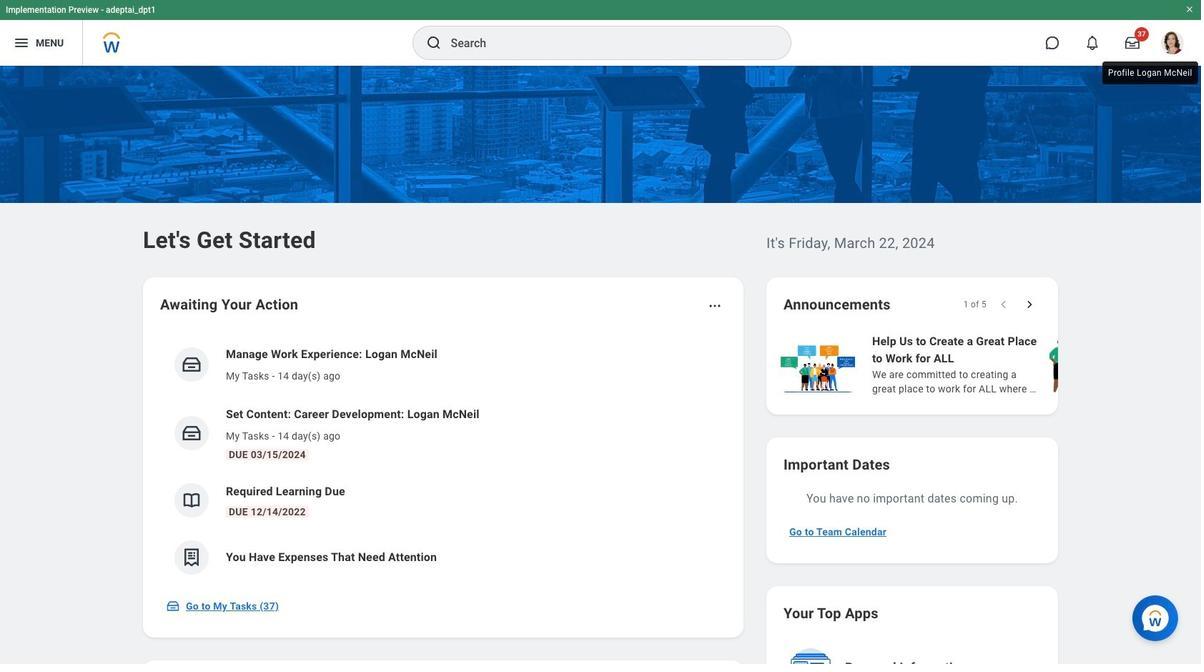 Task type: describe. For each thing, give the bounding box(es) containing it.
related actions image
[[708, 299, 722, 313]]

chevron right small image
[[1023, 298, 1037, 312]]

notifications large image
[[1086, 36, 1100, 50]]

justify image
[[13, 34, 30, 51]]

1 horizontal spatial list
[[778, 332, 1202, 398]]

1 horizontal spatial inbox image
[[181, 423, 202, 444]]

inbox image
[[181, 354, 202, 376]]

book open image
[[181, 490, 202, 511]]



Task type: vqa. For each thing, say whether or not it's contained in the screenshot.
Measurement
no



Task type: locate. For each thing, give the bounding box(es) containing it.
inbox large image
[[1126, 36, 1140, 50]]

main content
[[0, 66, 1202, 664]]

Search Workday  search field
[[451, 27, 761, 59]]

status
[[964, 299, 987, 310]]

0 vertical spatial inbox image
[[181, 423, 202, 444]]

inbox image
[[181, 423, 202, 444], [166, 599, 180, 614]]

1 vertical spatial inbox image
[[166, 599, 180, 614]]

tooltip
[[1100, 59, 1201, 87]]

chevron left small image
[[997, 298, 1011, 312]]

close environment banner image
[[1186, 5, 1194, 14]]

list
[[778, 332, 1202, 398], [160, 335, 727, 587]]

banner
[[0, 0, 1202, 66]]

profile logan mcneil image
[[1162, 31, 1184, 57]]

search image
[[425, 34, 442, 51]]

0 horizontal spatial list
[[160, 335, 727, 587]]

0 horizontal spatial inbox image
[[166, 599, 180, 614]]

dashboard expenses image
[[181, 547, 202, 569]]



